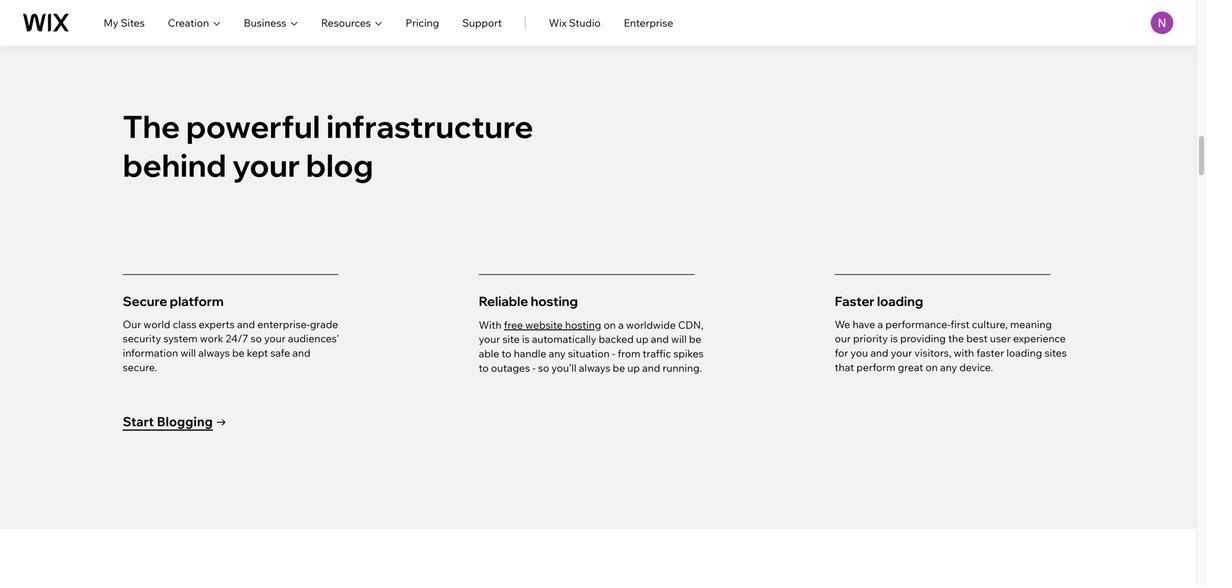 Task type: vqa. For each thing, say whether or not it's contained in the screenshot.
Online Payments link
no



Task type: describe. For each thing, give the bounding box(es) containing it.
and up traffic
[[651, 333, 669, 346]]

enterprise link
[[624, 15, 674, 31]]

work
[[200, 333, 223, 345]]

support
[[462, 16, 502, 29]]

reliable
[[479, 293, 528, 310]]

0 horizontal spatial to
[[479, 362, 489, 375]]

first
[[951, 318, 970, 331]]

audiences'
[[288, 333, 339, 345]]

and down audiences'
[[293, 347, 311, 360]]

our world class experts and enterprise-grade security system work 24/7 so your audiences' information will always be kept safe and secure.
[[123, 318, 339, 374]]

website
[[526, 319, 563, 332]]

perform
[[857, 361, 896, 374]]

the powerful infrastructure behind your blog
[[123, 107, 534, 185]]

so inside our world class experts and enterprise-grade security system work 24/7 so your audiences' information will always be kept safe and secure.
[[251, 333, 262, 345]]

culture,
[[972, 318, 1008, 331]]

0 vertical spatial -
[[612, 348, 616, 361]]

with
[[479, 319, 502, 332]]

platform
[[170, 293, 224, 310]]

start blogging
[[123, 414, 213, 430]]

priority
[[854, 333, 888, 345]]

2 vertical spatial be
[[613, 362, 625, 375]]

infrastructure
[[326, 107, 534, 146]]

resources
[[321, 16, 371, 29]]

we
[[835, 318, 851, 331]]

safe
[[270, 347, 290, 360]]

creation button
[[168, 15, 221, 31]]

24/7
[[226, 333, 248, 345]]

behind
[[123, 146, 227, 185]]

my
[[104, 16, 118, 29]]

meaning
[[1011, 318, 1052, 331]]

always inside on a worldwide cdn, your site is automatically backed up and will be able to handle any situation - from traffic spikes to outages - so you'll always be up and running.
[[579, 362, 611, 375]]

from
[[618, 348, 641, 361]]

enterprise
[[624, 16, 674, 29]]

powerful
[[186, 107, 320, 146]]

great
[[898, 361, 924, 374]]

creation
[[168, 16, 209, 29]]

our
[[123, 318, 141, 331]]

is inside on a worldwide cdn, your site is automatically backed up and will be able to handle any situation - from traffic spikes to outages - so you'll always be up and running.
[[522, 333, 530, 346]]

our
[[835, 333, 851, 345]]

always inside our world class experts and enterprise-grade security system work 24/7 so your audiences' information will always be kept safe and secure.
[[198, 347, 230, 360]]

spikes
[[674, 348, 704, 361]]

grade
[[310, 318, 338, 331]]

be inside our world class experts and enterprise-grade security system work 24/7 so your audiences' information will always be kept safe and secure.
[[232, 347, 245, 360]]

running.
[[663, 362, 702, 375]]

resources button
[[321, 15, 383, 31]]

loading inside we have a performance-first culture, meaning our priority is providing the best user experience for you and your visitors, with faster loading sites that perform great on any device.
[[1007, 347, 1043, 360]]

blog
[[306, 146, 374, 185]]

0 vertical spatial up
[[636, 333, 649, 346]]

automatically
[[532, 333, 597, 346]]

0 vertical spatial hosting
[[531, 293, 578, 310]]

providing
[[901, 333, 946, 345]]

and up "24/7" at the bottom
[[237, 318, 255, 331]]

on inside on a worldwide cdn, your site is automatically backed up and will be able to handle any situation - from traffic spikes to outages - so you'll always be up and running.
[[604, 319, 616, 332]]

pricing link
[[406, 15, 439, 31]]

start blogging link
[[123, 414, 242, 432]]

sites
[[1045, 347, 1067, 360]]

secure.
[[123, 361, 157, 374]]

my sites link
[[104, 15, 145, 31]]

1 vertical spatial up
[[628, 362, 640, 375]]

situation
[[568, 348, 610, 361]]

kept
[[247, 347, 268, 360]]

security
[[123, 333, 161, 345]]

studio
[[569, 16, 601, 29]]

faster
[[977, 347, 1005, 360]]

0 vertical spatial to
[[502, 348, 512, 361]]

any inside we have a performance-first culture, meaning our priority is providing the best user experience for you and your visitors, with faster loading sites that perform great on any device.
[[941, 361, 958, 374]]

handle
[[514, 348, 547, 361]]

user
[[990, 333, 1011, 345]]

secure platform
[[123, 293, 224, 310]]

blogging
[[157, 414, 213, 430]]

0 vertical spatial loading
[[877, 293, 924, 310]]

0 horizontal spatial -
[[533, 362, 536, 375]]

outages
[[491, 362, 530, 375]]



Task type: locate. For each thing, give the bounding box(es) containing it.
you'll
[[552, 362, 577, 375]]

0 horizontal spatial any
[[549, 348, 566, 361]]

experience
[[1014, 333, 1066, 345]]

up down from
[[628, 362, 640, 375]]

homepage of an outdoor lifestyle blog being built. company name: campp.site. there is a header: little adventures and an article called 12 daypacks for any budget. there is an image of a man modeling a backpack and one of a red backpack by itself. image
[[479, 0, 1197, 36]]

wix
[[549, 16, 567, 29]]

with
[[954, 347, 975, 360]]

1 vertical spatial hosting
[[565, 319, 602, 332]]

business
[[244, 16, 287, 29]]

0 horizontal spatial is
[[522, 333, 530, 346]]

to down able
[[479, 362, 489, 375]]

1 vertical spatial to
[[479, 362, 489, 375]]

on inside we have a performance-first culture, meaning our priority is providing the best user experience for you and your visitors, with faster loading sites that perform great on any device.
[[926, 361, 938, 374]]

and
[[237, 318, 255, 331], [651, 333, 669, 346], [293, 347, 311, 360], [871, 347, 889, 360], [642, 362, 661, 375]]

and inside we have a performance-first culture, meaning our priority is providing the best user experience for you and your visitors, with faster loading sites that perform great on any device.
[[871, 347, 889, 360]]

so inside on a worldwide cdn, your site is automatically backed up and will be able to handle any situation - from traffic spikes to outages - so you'll always be up and running.
[[538, 362, 549, 375]]

system
[[163, 333, 198, 345]]

cdn,
[[678, 319, 704, 332]]

0 vertical spatial any
[[549, 348, 566, 361]]

so up kept at left
[[251, 333, 262, 345]]

your
[[233, 146, 300, 185], [264, 333, 286, 345], [479, 333, 500, 346], [891, 347, 913, 360]]

on a worldwide cdn, your site is automatically backed up and will be able to handle any situation - from traffic spikes to outages - so you'll always be up and running.
[[479, 319, 704, 375]]

with free website hosting
[[479, 319, 602, 332]]

performance-
[[886, 318, 951, 331]]

hosting up free website hosting link
[[531, 293, 578, 310]]

site
[[503, 333, 520, 346]]

up
[[636, 333, 649, 346], [628, 362, 640, 375]]

1 horizontal spatial so
[[538, 362, 549, 375]]

a right have
[[878, 318, 884, 331]]

and down traffic
[[642, 362, 661, 375]]

backed
[[599, 333, 634, 346]]

will inside on a worldwide cdn, your site is automatically backed up and will be able to handle any situation - from traffic spikes to outages - so you'll always be up and running.
[[672, 333, 687, 346]]

a inside we have a performance-first culture, meaning our priority is providing the best user experience for you and your visitors, with faster loading sites that perform great on any device.
[[878, 318, 884, 331]]

best
[[967, 333, 988, 345]]

class
[[173, 318, 197, 331]]

1 vertical spatial be
[[232, 347, 245, 360]]

business button
[[244, 15, 298, 31]]

on up 'backed' in the bottom of the page
[[604, 319, 616, 332]]

is right site
[[522, 333, 530, 346]]

visitors,
[[915, 347, 952, 360]]

enterprise-
[[257, 318, 310, 331]]

-
[[612, 348, 616, 361], [533, 362, 536, 375]]

the
[[123, 107, 180, 146]]

hosting
[[531, 293, 578, 310], [565, 319, 602, 332]]

be down from
[[613, 362, 625, 375]]

free
[[504, 319, 523, 332]]

1 horizontal spatial any
[[941, 361, 958, 374]]

0 vertical spatial on
[[604, 319, 616, 332]]

is
[[891, 333, 898, 345], [522, 333, 530, 346]]

1 vertical spatial so
[[538, 362, 549, 375]]

so
[[251, 333, 262, 345], [538, 362, 549, 375]]

0 vertical spatial always
[[198, 347, 230, 360]]

on down visitors,
[[926, 361, 938, 374]]

1 vertical spatial -
[[533, 362, 536, 375]]

1 vertical spatial always
[[579, 362, 611, 375]]

so down handle
[[538, 362, 549, 375]]

secure
[[123, 293, 167, 310]]

any up you'll
[[549, 348, 566, 361]]

for
[[835, 347, 849, 360]]

1 vertical spatial any
[[941, 361, 958, 374]]

0 vertical spatial so
[[251, 333, 262, 345]]

sites
[[121, 16, 145, 29]]

device.
[[960, 361, 994, 374]]

- down handle
[[533, 362, 536, 375]]

loading down experience
[[1007, 347, 1043, 360]]

any down with
[[941, 361, 958, 374]]

you
[[851, 347, 869, 360]]

start
[[123, 414, 154, 430]]

is right 'priority'
[[891, 333, 898, 345]]

0 horizontal spatial on
[[604, 319, 616, 332]]

your inside the powerful infrastructure behind your blog
[[233, 146, 300, 185]]

0 horizontal spatial loading
[[877, 293, 924, 310]]

and up perform
[[871, 347, 889, 360]]

1 horizontal spatial is
[[891, 333, 898, 345]]

my sites
[[104, 16, 145, 29]]

a inside on a worldwide cdn, your site is automatically backed up and will be able to handle any situation - from traffic spikes to outages - so you'll always be up and running.
[[618, 319, 624, 332]]

0 horizontal spatial always
[[198, 347, 230, 360]]

support link
[[462, 15, 502, 31]]

loading
[[877, 293, 924, 310], [1007, 347, 1043, 360]]

a up 'backed' in the bottom of the page
[[618, 319, 624, 332]]

1 horizontal spatial will
[[672, 333, 687, 346]]

faster
[[835, 293, 875, 310]]

be down "24/7" at the bottom
[[232, 347, 245, 360]]

your inside our world class experts and enterprise-grade security system work 24/7 so your audiences' information will always be kept safe and secure.
[[264, 333, 286, 345]]

will
[[672, 333, 687, 346], [181, 347, 196, 360]]

information
[[123, 347, 178, 360]]

free website hosting link
[[504, 319, 602, 332]]

1 vertical spatial will
[[181, 347, 196, 360]]

0 vertical spatial be
[[689, 333, 702, 346]]

we have a performance-first culture, meaning our priority is providing the best user experience for you and your visitors, with faster loading sites that perform great on any device.
[[835, 318, 1067, 374]]

to up the outages
[[502, 348, 512, 361]]

1 horizontal spatial loading
[[1007, 347, 1043, 360]]

traffic
[[643, 348, 671, 361]]

your inside we have a performance-first culture, meaning our priority is providing the best user experience for you and your visitors, with faster loading sites that perform great on any device.
[[891, 347, 913, 360]]

profile image image
[[1151, 12, 1174, 34]]

0 vertical spatial will
[[672, 333, 687, 346]]

2 horizontal spatial be
[[689, 333, 702, 346]]

1 vertical spatial loading
[[1007, 347, 1043, 360]]

0 horizontal spatial be
[[232, 347, 245, 360]]

will down system
[[181, 347, 196, 360]]

world
[[144, 318, 170, 331]]

is inside we have a performance-first culture, meaning our priority is providing the best user experience for you and your visitors, with faster loading sites that perform great on any device.
[[891, 333, 898, 345]]

have
[[853, 318, 876, 331]]

0 horizontal spatial a
[[618, 319, 624, 332]]

any inside on a worldwide cdn, your site is automatically backed up and will be able to handle any situation - from traffic spikes to outages - so you'll always be up and running.
[[549, 348, 566, 361]]

worldwide
[[626, 319, 676, 332]]

0 horizontal spatial will
[[181, 347, 196, 360]]

that
[[835, 361, 855, 374]]

up down worldwide
[[636, 333, 649, 346]]

1 horizontal spatial on
[[926, 361, 938, 374]]

your inside on a worldwide cdn, your site is automatically backed up and will be able to handle any situation - from traffic spikes to outages - so you'll always be up and running.
[[479, 333, 500, 346]]

always
[[198, 347, 230, 360], [579, 362, 611, 375]]

0 horizontal spatial so
[[251, 333, 262, 345]]

always down situation
[[579, 362, 611, 375]]

wix studio
[[549, 16, 601, 29]]

1 horizontal spatial be
[[613, 362, 625, 375]]

1 horizontal spatial to
[[502, 348, 512, 361]]

faster loading
[[835, 293, 924, 310]]

1 horizontal spatial a
[[878, 318, 884, 331]]

be
[[689, 333, 702, 346], [232, 347, 245, 360], [613, 362, 625, 375]]

reliable hosting
[[479, 293, 578, 310]]

experts
[[199, 318, 235, 331]]

always down work at the left of the page
[[198, 347, 230, 360]]

will inside our world class experts and enterprise-grade security system work 24/7 so your audiences' information will always be kept safe and secure.
[[181, 347, 196, 360]]

1 horizontal spatial -
[[612, 348, 616, 361]]

the
[[949, 333, 965, 345]]

will up spikes
[[672, 333, 687, 346]]

- down 'backed' in the bottom of the page
[[612, 348, 616, 361]]

hosting up the automatically
[[565, 319, 602, 332]]

be down cdn,
[[689, 333, 702, 346]]

pricing
[[406, 16, 439, 29]]

wix studio link
[[549, 15, 601, 31]]

loading up performance-
[[877, 293, 924, 310]]

1 vertical spatial on
[[926, 361, 938, 374]]

1 horizontal spatial always
[[579, 362, 611, 375]]

able
[[479, 348, 499, 361]]



